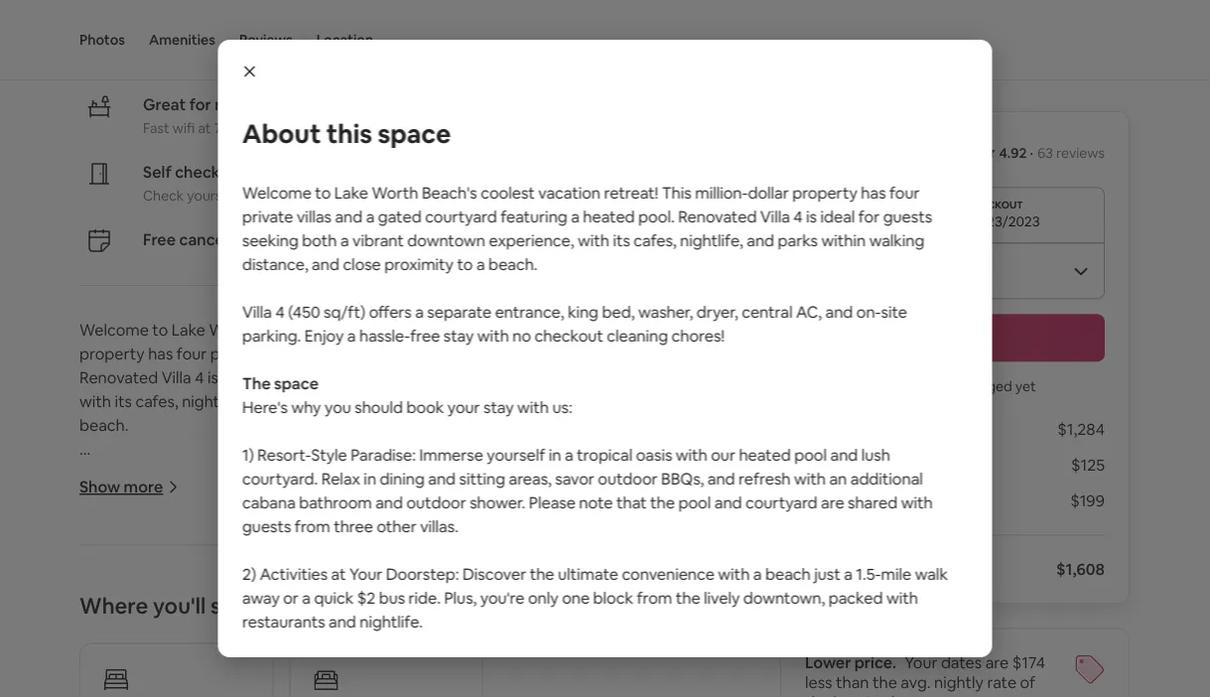 Task type: locate. For each thing, give the bounding box(es) containing it.
villa 4 (450 sq/ft) offers a separate entrance, king bed, washer, dryer, central ac, and on-site parking. enjoy a hassle-free stay with no checkout cleaning chores!
[[242, 301, 907, 346], [79, 463, 694, 507]]

offers down 'november'
[[369, 301, 411, 322]]

1 horizontal spatial parking.
[[242, 325, 301, 346]]

chores!
[[672, 325, 725, 346], [563, 486, 617, 507]]

at
[[198, 119, 211, 137], [331, 564, 346, 584], [942, 659, 957, 679]]

0 horizontal spatial nightlife,
[[182, 391, 245, 411]]

sq/ft)
[[323, 301, 365, 322], [161, 463, 203, 483]]

stay
[[443, 325, 474, 346], [483, 397, 514, 417], [335, 486, 366, 507], [321, 558, 351, 578]]

cabana inside about this space dialog
[[242, 492, 295, 513]]

on- inside 3) inclusive comfort: your villa offers an in-unit washer/dryer, central ac, and on-site parking—all at no extra cost. fast business-class internet ensures seamless remote work.
[[798, 659, 822, 679]]

villas inside about this space dialog
[[296, 206, 331, 226]]

shower. inside about this space dialog
[[470, 492, 525, 513]]

you inside about this space dialog
[[324, 397, 351, 417]]

renovated inside about this space dialog
[[678, 206, 757, 226]]

1 vertical spatial three
[[393, 677, 432, 697]]

0 vertical spatial walking
[[869, 230, 925, 250]]

welcome to lake worth beach's coolest vacation retreat! this million-dollar property has four private villas and a gated courtyard featuring a heated pool. renovated villa 4 is ideal for guests seeking both a vibrant downtown experience, with its cafes, nightlife, and parks within walking distance, and close proximity to a beach.
[[242, 182, 932, 274], [79, 320, 676, 435]]

should inside about this space dialog
[[354, 397, 403, 417]]

immerse
[[419, 444, 483, 465], [257, 606, 321, 626]]

the up free cancellation before november 17 on the top of page
[[286, 187, 308, 205]]

relax
[[321, 468, 360, 489], [222, 629, 261, 650]]

million-
[[695, 182, 748, 203], [533, 320, 585, 340]]

cleaning
[[607, 325, 668, 346], [499, 486, 560, 507]]

guests left 'amenities' button
[[92, 16, 141, 36]]

are
[[821, 492, 844, 513], [986, 653, 1009, 673], [186, 677, 209, 697]]

bbqs, inside about this space dialog
[[661, 468, 704, 489]]

1 vertical spatial tropical
[[414, 606, 470, 626]]

0 horizontal spatial distance,
[[242, 254, 308, 274]]

yourself
[[187, 187, 238, 205], [487, 444, 545, 465], [324, 606, 383, 626]]

location button
[[317, 0, 374, 79]]

villa
[[760, 206, 790, 226], [242, 301, 272, 322], [162, 367, 191, 388], [79, 463, 109, 483]]

1 vertical spatial should
[[192, 558, 240, 578]]

is left the
[[208, 367, 218, 388]]

1 horizontal spatial welcome
[[242, 182, 311, 203]]

here's inside about this space dialog
[[242, 397, 287, 417]]

us: inside about this space dialog
[[552, 397, 572, 417]]

lush
[[861, 444, 890, 465], [111, 629, 139, 650]]

coolest up the space
[[318, 320, 372, 340]]

resort-
[[257, 444, 311, 465], [95, 606, 148, 626]]

site
[[881, 301, 907, 322], [104, 486, 130, 507], [822, 659, 849, 679]]

note inside about this space dialog
[[579, 492, 613, 513]]

guests
[[92, 16, 141, 36], [883, 206, 932, 226], [285, 367, 334, 388], [242, 516, 291, 536], [301, 677, 350, 697]]

0 horizontal spatial no
[[242, 683, 261, 697]]

1 horizontal spatial no
[[404, 486, 423, 507]]

cleaning fee button
[[806, 455, 897, 475]]

pool down 'convenience' at the right of the page
[[632, 606, 664, 626]]

4.92
[[1000, 144, 1027, 162]]

sq/ft) right the show
[[161, 463, 203, 483]]

one
[[562, 588, 590, 608]]

on-
[[857, 301, 881, 322], [79, 486, 104, 507], [798, 659, 822, 679]]

1 horizontal spatial four
[[890, 182, 920, 203]]

show more
[[79, 477, 163, 497]]

your inside the 2) activities at your doorstep: discover the ultimate convenience with a beach just a 1.5-mile walk away or a quick $2 bus ride. plus, you're only one block from the lively downtown, packed with restaurants and nightlife.
[[349, 564, 382, 584]]

you
[[874, 378, 898, 396]]

our inside about this space dialog
[[711, 444, 735, 465]]

are down cleaning
[[821, 492, 844, 513]]

bathroom inside about this space dialog
[[299, 492, 372, 513]]

other inside about this space dialog
[[376, 516, 416, 536]]

offers up class
[[463, 659, 505, 679]]

from up activities at the left bottom of the page
[[294, 516, 330, 536]]

lush up airbnb service fee button
[[861, 444, 890, 465]]

1 vertical spatial here's why you should book your stay with us:
[[79, 558, 410, 578]]

hassle- up activities at the left bottom of the page
[[251, 486, 302, 507]]

here's down the
[[242, 397, 287, 417]]

separate inside about this space dialog
[[427, 301, 491, 322]]

savor inside about this space dialog
[[555, 468, 594, 489]]

at inside 3) inclusive comfort: your villa offers an in-unit washer/dryer, central ac, and on-site parking—all at no extra cost. fast business-class internet ensures seamless remote work.
[[942, 659, 957, 679]]

reviews
[[1057, 144, 1106, 162]]

1 left bedroom
[[152, 16, 158, 36]]

vacation inside about this space dialog
[[538, 182, 600, 203]]

0 horizontal spatial renovated
[[79, 367, 158, 388]]

vacation down area.
[[538, 182, 600, 203]]

where you'll sleep
[[79, 592, 266, 620]]

villas. left in-
[[479, 677, 518, 697]]

worth up 17
[[371, 182, 418, 203]]

fast inside 3) inclusive comfort: your villa offers an in-unit washer/dryer, central ac, and on-site parking—all at no extra cost. fast business-class internet ensures seamless remote work.
[[345, 683, 375, 697]]

the up 'convenience' at the right of the page
[[650, 492, 675, 513]]

why up where you'll sleep
[[129, 558, 158, 578]]

fee right service
[[914, 491, 938, 511]]

away
[[242, 588, 279, 608]]

0 vertical spatial relax
[[321, 468, 360, 489]]

0 vertical spatial us:
[[552, 397, 572, 417]]

0 horizontal spatial experience,
[[489, 230, 574, 250]]

1 vertical spatial checkout
[[426, 486, 495, 507]]

1 vertical spatial renovated
[[79, 367, 158, 388]]

chores! inside about this space dialog
[[672, 325, 725, 346]]

1 vertical spatial worth
[[209, 320, 256, 340]]

1 vertical spatial bathroom
[[269, 653, 342, 674]]

at left 73
[[198, 119, 211, 137]]

space right this
[[377, 117, 451, 150]]

than
[[836, 672, 870, 693]]

free down 17
[[410, 325, 440, 346]]

parks inside about this space dialog
[[778, 230, 818, 250]]

1) down the
[[242, 444, 254, 465]]

please up ultimate
[[529, 492, 575, 513]]

additional
[[850, 468, 923, 489], [136, 653, 208, 674]]

1 horizontal spatial space
[[377, 117, 451, 150]]

for inside about this space dialog
[[858, 206, 880, 226]]

additional up service
[[850, 468, 923, 489]]

savor up villa
[[456, 629, 495, 650]]

0 horizontal spatial dryer,
[[534, 463, 576, 483]]

courtyard. down the space
[[242, 468, 318, 489]]

an up 'internet'
[[509, 659, 526, 679]]

cabana
[[242, 492, 295, 513], [212, 653, 265, 674]]

coolest down "common"
[[480, 182, 535, 203]]

1 horizontal spatial 1
[[300, 16, 307, 36]]

1 vertical spatial are
[[986, 653, 1009, 673]]

entrance,
[[495, 301, 564, 322], [332, 463, 402, 483]]

fast down great
[[143, 119, 170, 137]]

why down the space
[[291, 397, 321, 417]]

within
[[821, 230, 866, 250], [323, 391, 368, 411]]

(450 right the show
[[125, 463, 158, 483]]

12/17/2023
[[817, 213, 887, 231]]

0 vertical spatial cleaning
[[607, 325, 668, 346]]

1 vertical spatial savor
[[456, 629, 495, 650]]

0 vertical spatial 1)
[[242, 444, 254, 465]]

cost.
[[306, 683, 341, 697]]

that inside about this space dialog
[[616, 492, 647, 513]]

0 horizontal spatial (450
[[125, 463, 158, 483]]

2 horizontal spatial from
[[637, 588, 672, 608]]

(450
[[288, 301, 320, 322], [125, 463, 158, 483]]

1 vertical spatial dollar
[[585, 320, 626, 340]]

1 vertical spatial walking
[[371, 391, 427, 411]]

1 horizontal spatial bed,
[[602, 301, 635, 322]]

1 vertical spatial within
[[323, 391, 368, 411]]

1 vertical spatial parking.
[[134, 486, 193, 507]]

0 vertical spatial featuring
[[500, 206, 567, 226]]

lake
[[334, 182, 368, 203], [172, 320, 206, 340]]

seeking down self check-in check yourself in with the smartlock.
[[242, 230, 298, 250]]

close inside about this space dialog
[[343, 254, 381, 274]]

no
[[512, 325, 531, 346], [404, 486, 423, 507], [242, 683, 261, 697]]

guests left the 12/23/2023
[[883, 206, 932, 226]]

hassle- inside about this space dialog
[[359, 325, 410, 346]]

ideal
[[820, 206, 855, 226], [222, 367, 256, 388]]

ideal inside about this space dialog
[[820, 206, 855, 226]]

0 vertical spatial tropical
[[577, 444, 632, 465]]

2 1 from the left
[[300, 16, 307, 36]]

1 horizontal spatial should
[[354, 397, 403, 417]]

enjoy inside about this space dialog
[[304, 325, 344, 346]]

at right avg.
[[942, 659, 957, 679]]

four inside about this space dialog
[[890, 182, 920, 203]]

with
[[255, 187, 283, 205], [578, 230, 609, 250], [477, 325, 509, 346], [79, 391, 111, 411], [517, 397, 549, 417], [676, 444, 707, 465], [794, 468, 826, 489], [369, 486, 401, 507], [901, 492, 933, 513], [355, 558, 386, 578], [718, 564, 750, 584], [886, 588, 918, 608], [513, 606, 545, 626], [79, 653, 111, 674], [266, 677, 298, 697]]

2
[[241, 16, 250, 36]]

1 vertical spatial chores!
[[563, 486, 617, 507]]

three left class
[[393, 677, 432, 697]]

(450 down free cancellation before november 17 on the top of page
[[288, 301, 320, 322]]

experience, inside about this space dialog
[[489, 230, 574, 250]]

from right cost.
[[354, 677, 389, 697]]

private
[[242, 206, 293, 226], [210, 343, 261, 364]]

additional inside about this space dialog
[[850, 468, 923, 489]]

three up $2
[[333, 516, 373, 536]]

retreat! inside about this space dialog
[[604, 182, 658, 203]]

walking
[[869, 230, 925, 250], [371, 391, 427, 411]]

remote up mbps,
[[215, 94, 270, 114]]

paradise: inside about this space dialog
[[350, 444, 416, 465]]

lush down 'where'
[[111, 629, 139, 650]]

parking. up the space
[[242, 325, 301, 346]]

1 vertical spatial cabana
[[212, 653, 265, 674]]

1 vertical spatial vacation
[[376, 320, 438, 340]]

yourself inside self check-in check yourself in with the smartlock.
[[187, 187, 238, 205]]

2 horizontal spatial ac,
[[796, 301, 822, 322]]

lush inside about this space dialog
[[861, 444, 890, 465]]

beach's up 17
[[422, 182, 477, 203]]

1 horizontal spatial experience,
[[584, 367, 669, 388]]

guests down restaurants
[[301, 677, 350, 697]]

villas. up doorstep:
[[420, 516, 458, 536]]

1 horizontal spatial chores!
[[672, 325, 725, 346]]

please up 'internet'
[[499, 653, 545, 674]]

0 horizontal spatial chores!
[[563, 486, 617, 507]]

are left 3)
[[186, 677, 209, 697]]

about this space dialog
[[218, 40, 993, 697]]

2 horizontal spatial are
[[986, 653, 1009, 673]]

internet
[[486, 683, 545, 697]]

note up ultimate
[[579, 492, 613, 513]]

1 vertical spatial cleaning
[[499, 486, 560, 507]]

at up quick
[[331, 564, 346, 584]]

0 vertical spatial central
[[742, 301, 793, 322]]

beach
[[765, 564, 811, 584]]

won't
[[901, 378, 937, 396]]

1 horizontal spatial at
[[331, 564, 346, 584]]

rate
[[988, 672, 1017, 693]]

0 vertical spatial refresh
[[739, 468, 791, 489]]

0 vertical spatial hassle-
[[359, 325, 410, 346]]

your up $2
[[349, 564, 382, 584]]

gated
[[378, 206, 421, 226], [346, 343, 390, 364]]

1 horizontal spatial book
[[406, 397, 444, 417]]

1 horizontal spatial this
[[662, 182, 692, 203]]

bathroom up activities at the left bottom of the page
[[299, 492, 372, 513]]

in inside great for remote work fast wifi at 73 mbps, plus a dedicated workspace in a common area.
[[455, 119, 466, 137]]

dollar
[[748, 182, 789, 203], [585, 320, 626, 340]]

0 vertical spatial vibrant
[[352, 230, 404, 250]]

1 horizontal spatial sitting
[[459, 468, 505, 489]]

relax inside about this space dialog
[[321, 468, 360, 489]]

seeking inside about this space dialog
[[242, 230, 298, 250]]

its
[[613, 230, 630, 250], [115, 391, 132, 411]]

2 vertical spatial site
[[822, 659, 849, 679]]

0 vertical spatial please
[[529, 492, 575, 513]]

worth inside about this space dialog
[[371, 182, 418, 203]]

note right in-
[[549, 653, 583, 674]]

why inside about this space dialog
[[291, 397, 321, 417]]

refresh
[[739, 468, 791, 489], [640, 629, 692, 650]]

0 horizontal spatial downtown
[[407, 230, 485, 250]]

0 horizontal spatial within
[[323, 391, 368, 411]]

dining up doorstep:
[[379, 468, 424, 489]]

4 guests
[[79, 16, 141, 36]]

cabana up extra
[[212, 653, 265, 674]]

style right 'where'
[[148, 606, 185, 626]]

1) left you'll
[[79, 606, 91, 626]]

2 horizontal spatial on-
[[857, 301, 881, 322]]

pool. inside about this space dialog
[[638, 206, 675, 226]]

dining inside about this space dialog
[[379, 468, 424, 489]]

bbqs, up 'convenience' at the right of the page
[[661, 468, 704, 489]]

1 horizontal spatial sq/ft)
[[323, 301, 365, 322]]

oasis inside about this space dialog
[[636, 444, 672, 465]]

offers right more
[[206, 463, 249, 483]]

3)
[[242, 659, 256, 679]]

1 horizontal spatial dryer,
[[697, 301, 738, 322]]

1 horizontal spatial bbqs,
[[661, 468, 704, 489]]

0 horizontal spatial retreat!
[[441, 320, 496, 340]]

bbqs,
[[661, 468, 704, 489], [562, 629, 605, 650]]

cafes,
[[634, 230, 676, 250], [135, 391, 178, 411]]

pool up seamless
[[648, 653, 681, 674]]

0 vertical spatial why
[[291, 397, 321, 417]]

0 vertical spatial style
[[311, 444, 347, 465]]

immerse inside about this space dialog
[[419, 444, 483, 465]]

1 horizontal spatial from
[[354, 677, 389, 697]]

0 vertical spatial ideal
[[820, 206, 855, 226]]

4 left 12/17/2023
[[793, 206, 803, 226]]

1 vertical spatial 1)
[[79, 606, 91, 626]]

show more button
[[79, 477, 179, 497]]

0 horizontal spatial space
[[274, 373, 318, 393]]

your inside 3) inclusive comfort: your villa offers an in-unit washer/dryer, central ac, and on-site parking—all at no extra cost. fast business-class internet ensures seamless remote work.
[[395, 659, 428, 679]]

resort- down the space
[[257, 444, 311, 465]]

proximity inside about this space dialog
[[384, 254, 453, 274]]

dryer, inside about this space dialog
[[697, 301, 738, 322]]

amenities button
[[149, 0, 216, 79]]

1) inside about this space dialog
[[242, 444, 254, 465]]

vibrant inside about this space dialog
[[352, 230, 404, 250]]

area.
[[540, 119, 571, 137]]

0 vertical spatial bathroom
[[299, 492, 372, 513]]

the inside self check-in check yourself in with the smartlock.
[[286, 187, 308, 205]]

3) inclusive comfort: your villa offers an in-unit washer/dryer, central ac, and on-site parking—all at no extra cost. fast business-class internet ensures seamless remote work.
[[242, 659, 957, 697]]

1 horizontal spatial remote
[[678, 683, 732, 697]]

unit
[[549, 659, 577, 679]]

shared left extra
[[213, 677, 263, 697]]

your inside your dates are $174 less than the avg. nightly rate of the last 60 days.
[[905, 653, 938, 673]]

the up seamless
[[620, 653, 645, 674]]

parking.
[[242, 325, 301, 346], [134, 486, 193, 507]]

three inside about this space dialog
[[333, 516, 373, 536]]

· right beds
[[293, 16, 297, 36]]

1 vertical spatial for
[[858, 206, 880, 226]]

0 horizontal spatial your
[[349, 564, 382, 584]]

0 vertical spatial resort-
[[257, 444, 311, 465]]

pool
[[794, 444, 827, 465], [678, 492, 711, 513], [632, 606, 664, 626], [648, 653, 681, 674]]

four
[[890, 182, 920, 203], [177, 343, 207, 364]]

0 horizontal spatial 1
[[152, 16, 158, 36]]

guests right the
[[285, 367, 334, 388]]

villa left 12/17/2023
[[760, 206, 790, 226]]

block
[[593, 588, 633, 608]]

your inside about this space dialog
[[447, 397, 480, 417]]

fast down comfort:
[[345, 683, 375, 697]]

refresh inside about this space dialog
[[739, 468, 791, 489]]

dining up inclusive
[[281, 629, 325, 650]]

gated inside about this space dialog
[[378, 206, 421, 226]]

your
[[349, 564, 382, 584], [905, 653, 938, 673], [395, 659, 428, 679]]

close
[[343, 254, 381, 274], [531, 391, 569, 411]]

space right the
[[274, 373, 318, 393]]

additional down where you'll sleep
[[136, 653, 208, 674]]

sitting up discover
[[459, 468, 505, 489]]

paradise:
[[350, 444, 416, 465], [188, 606, 253, 626]]

cleaning inside about this space dialog
[[607, 325, 668, 346]]

1 vertical spatial its
[[115, 391, 132, 411]]

on- left the than
[[798, 659, 822, 679]]

parking. inside about this space dialog
[[242, 325, 301, 346]]

private up the
[[210, 343, 261, 364]]

1 horizontal spatial coolest
[[480, 182, 535, 203]]

1 horizontal spatial dollar
[[748, 182, 789, 203]]

at inside great for remote work fast wifi at 73 mbps, plus a dedicated workspace in a common area.
[[198, 119, 211, 137]]

remote left work.
[[678, 683, 732, 697]]

savor up ultimate
[[555, 468, 594, 489]]

1 vertical spatial is
[[208, 367, 218, 388]]

airbnb service fee button
[[806, 491, 938, 511]]

welcome inside about this space dialog
[[242, 182, 311, 203]]

please
[[529, 492, 575, 513], [499, 653, 545, 674]]

extra
[[264, 683, 302, 697]]

shared down "cleaning fee"
[[848, 492, 898, 513]]

lower price.
[[806, 653, 897, 673]]

courtyard. down you'll
[[143, 629, 219, 650]]

enjoy up the space
[[304, 325, 344, 346]]

resort- left you'll
[[95, 606, 148, 626]]

please inside about this space dialog
[[529, 492, 575, 513]]

2 horizontal spatial your
[[905, 653, 938, 673]]

beach's inside about this space dialog
[[422, 182, 477, 203]]

· left 2
[[234, 16, 237, 36]]

your up business-
[[395, 659, 428, 679]]

vibrant
[[352, 230, 404, 250], [447, 367, 499, 388]]

nightlife, inside about this space dialog
[[680, 230, 743, 250]]

you'll
[[153, 592, 206, 620]]

1 horizontal spatial proximity
[[572, 391, 642, 411]]

0 vertical spatial million-
[[695, 182, 748, 203]]

and inside the 2) activities at your doorstep: discover the ultimate convenience with a beach just a 1.5-mile walk away or a quick $2 bus ride. plus, you're only one block from the lively downtown, packed with restaurants and nightlife.
[[328, 611, 356, 632]]

shower. up discover
[[470, 492, 525, 513]]

walking inside about this space dialog
[[869, 230, 925, 250]]

space
[[377, 117, 451, 150], [274, 373, 318, 393]]

villas down smartlock.
[[296, 206, 331, 226]]

convenience
[[622, 564, 715, 584]]

shower.
[[470, 492, 525, 513], [440, 653, 495, 674]]

outdoor
[[598, 468, 658, 489], [406, 492, 466, 513], [499, 629, 559, 650], [376, 653, 436, 674]]

about this space
[[242, 117, 451, 150]]

is left 12/17/2023
[[806, 206, 817, 226]]

sq/ft) down 'november'
[[323, 301, 365, 322]]

separate
[[427, 301, 491, 322], [265, 463, 329, 483]]

1 horizontal spatial refresh
[[739, 468, 791, 489]]

1 horizontal spatial oasis
[[636, 444, 672, 465]]

0 vertical spatial cafes,
[[634, 230, 676, 250]]

lake up 'november'
[[334, 182, 368, 203]]

is inside dialog
[[806, 206, 817, 226]]

both inside about this space dialog
[[302, 230, 337, 250]]

parking. right the show
[[134, 486, 193, 507]]

sitting up comfort:
[[360, 629, 406, 650]]

sitima is a superhost. learn more about sitima. image
[[637, 0, 693, 38], [637, 0, 693, 38]]

photos
[[79, 31, 125, 49]]

heated
[[583, 206, 635, 226], [551, 343, 603, 364], [739, 444, 791, 465], [576, 606, 628, 626]]

1 vertical spatial from
[[637, 588, 672, 608]]

0 vertical spatial you
[[324, 397, 351, 417]]

before down smartlock.
[[274, 229, 324, 250]]



Task type: describe. For each thing, give the bounding box(es) containing it.
0 horizontal spatial relax
[[222, 629, 261, 650]]

central inside 3) inclusive comfort: your villa offers an in-unit washer/dryer, central ac, and on-site parking—all at no extra cost. fast business-class internet ensures seamless remote work.
[[683, 659, 734, 679]]

business-
[[379, 683, 447, 697]]

1 bedroom · 2 beds · 1 bath
[[152, 16, 344, 36]]

downtown,
[[743, 588, 825, 608]]

1 vertical spatial welcome to lake worth beach's coolest vacation retreat! this million-dollar property has four private villas and a gated courtyard featuring a heated pool. renovated villa 4 is ideal for guests seeking both a vibrant downtown experience, with its cafes, nightlife, and parks within walking distance, and close proximity to a beach.
[[79, 320, 676, 435]]

packed
[[829, 588, 883, 608]]

sq/ft) inside about this space dialog
[[323, 301, 365, 322]]

avg.
[[901, 672, 931, 693]]

1 vertical spatial fee
[[914, 491, 938, 511]]

check-
[[175, 162, 226, 182]]

1 vertical spatial dining
[[281, 629, 325, 650]]

cancellation
[[179, 229, 270, 250]]

dates
[[942, 653, 983, 673]]

great for remote work fast wifi at 73 mbps, plus a dedicated workspace in a common area.
[[143, 94, 571, 137]]

remote inside 3) inclusive comfort: your villa offers an in-unit washer/dryer, central ac, and on-site parking—all at no extra cost. fast business-class internet ensures seamless remote work.
[[678, 683, 732, 697]]

1 vertical spatial before
[[846, 559, 897, 580]]

inclusive
[[259, 659, 321, 679]]

here's why you should book your stay with us: inside about this space dialog
[[242, 397, 572, 417]]

2 horizontal spatial ·
[[1030, 144, 1034, 162]]

1 vertical spatial areas,
[[410, 629, 453, 650]]

of
[[1021, 672, 1036, 693]]

your for 2) activities at your doorstep: discover the ultimate convenience with a beach just a 1.5-mile walk away or a quick $2 bus ride. plus, you're only one block from the lively downtown, packed with restaurants and nightlife.
[[349, 564, 382, 584]]

the left last
[[806, 692, 830, 697]]

1 vertical spatial nightlife,
[[182, 391, 245, 411]]

0 horizontal spatial ·
[[234, 16, 237, 36]]

the down 'convenience' at the right of the page
[[676, 588, 700, 608]]

1 vertical spatial space
[[274, 373, 318, 393]]

1 horizontal spatial villas.
[[479, 677, 518, 697]]

73
[[214, 119, 229, 137]]

0 horizontal spatial million-
[[533, 320, 585, 340]]

bed, inside about this space dialog
[[602, 301, 635, 322]]

4 up the space
[[275, 301, 284, 322]]

cleaning
[[806, 455, 870, 475]]

service
[[859, 491, 911, 511]]

1 vertical spatial four
[[177, 343, 207, 364]]

show
[[79, 477, 120, 497]]

where
[[79, 592, 148, 620]]

site inside 3) inclusive comfort: your villa offers an in-unit washer/dryer, central ac, and on-site parking—all at no extra cost. fast business-class internet ensures seamless remote work.
[[822, 659, 849, 679]]

and inside 3) inclusive comfort: your villa offers an in-unit washer/dryer, central ac, and on-site parking—all at no extra cost. fast business-class internet ensures seamless remote work.
[[767, 659, 794, 679]]

villa left the
[[162, 367, 191, 388]]

be
[[940, 378, 957, 396]]

the space
[[242, 373, 318, 393]]

with inside self check-in check yourself in with the smartlock.
[[255, 187, 283, 205]]

your for 3) inclusive comfort: your villa offers an in-unit washer/dryer, central ac, and on-site parking—all at no extra cost. fast business-class internet ensures seamless remote work.
[[395, 659, 428, 679]]

amenities
[[149, 31, 216, 49]]

0 horizontal spatial free
[[302, 486, 332, 507]]

comfort:
[[325, 659, 392, 679]]

style inside about this space dialog
[[311, 444, 347, 465]]

0 horizontal spatial oasis
[[474, 606, 510, 626]]

total before taxes
[[806, 559, 941, 580]]

1 horizontal spatial close
[[531, 391, 569, 411]]

1 1 from the left
[[152, 16, 158, 36]]

king inside about this space dialog
[[568, 301, 598, 322]]

property inside about this space dialog
[[792, 182, 858, 203]]

2 vertical spatial yourself
[[324, 606, 383, 626]]

1 vertical spatial note
[[549, 653, 583, 674]]

cafes, inside about this space dialog
[[634, 230, 676, 250]]

$199
[[1071, 491, 1106, 511]]

are inside about this space dialog
[[821, 492, 844, 513]]

quick
[[314, 588, 353, 608]]

location
[[317, 31, 374, 49]]

airbnb
[[806, 491, 855, 511]]

1 vertical spatial vibrant
[[447, 367, 499, 388]]

work
[[273, 94, 311, 114]]

2)
[[242, 564, 256, 584]]

days.
[[885, 692, 923, 697]]

are inside your dates are $174 less than the avg. nightly rate of the last 60 days.
[[986, 653, 1009, 673]]

0 horizontal spatial walking
[[371, 391, 427, 411]]

1 vertical spatial site
[[104, 486, 130, 507]]

yet
[[1016, 378, 1037, 396]]

bedroom
[[162, 16, 230, 36]]

its inside about this space dialog
[[613, 230, 630, 250]]

1 vertical spatial immerse
[[257, 606, 321, 626]]

1 vertical spatial refresh
[[640, 629, 692, 650]]

0 horizontal spatial bbqs,
[[562, 629, 605, 650]]

pool up airbnb
[[794, 444, 827, 465]]

0 horizontal spatial dollar
[[585, 320, 626, 340]]

1 vertical spatial other
[[436, 677, 476, 697]]

bus
[[379, 588, 405, 608]]

4 left the
[[195, 367, 204, 388]]

an inside 3) inclusive comfort: your villa offers an in-unit washer/dryer, central ac, and on-site parking—all at no extra cost. fast business-class internet ensures seamless remote work.
[[509, 659, 526, 679]]

beach. inside about this space dialog
[[488, 254, 537, 274]]

1 vertical spatial shower.
[[440, 653, 495, 674]]

1 vertical spatial that
[[586, 653, 617, 674]]

1 vertical spatial ideal
[[222, 367, 256, 388]]

price.
[[855, 653, 897, 673]]

common
[[480, 119, 537, 137]]

0 horizontal spatial coolest
[[318, 320, 372, 340]]

0 horizontal spatial has
[[148, 343, 173, 364]]

guests up 2) at the bottom of the page
[[242, 516, 291, 536]]

photos button
[[79, 0, 125, 79]]

yourself inside about this space dialog
[[487, 444, 545, 465]]

0 horizontal spatial shared
[[213, 677, 263, 697]]

1 vertical spatial king
[[405, 463, 436, 483]]

0 horizontal spatial parking.
[[134, 486, 193, 507]]

1 vertical spatial downtown
[[502, 367, 581, 388]]

1 vertical spatial this
[[499, 320, 529, 340]]

more
[[124, 477, 163, 497]]

you won't be charged yet
[[874, 378, 1037, 396]]

0 horizontal spatial sq/ft)
[[161, 463, 203, 483]]

1 vertical spatial courtyard.
[[143, 629, 219, 650]]

less
[[806, 672, 833, 693]]

workspace
[[382, 119, 452, 137]]

(450 inside about this space dialog
[[288, 301, 320, 322]]

1 vertical spatial both
[[397, 367, 432, 388]]

1 vertical spatial lake
[[172, 320, 206, 340]]

only
[[528, 588, 558, 608]]

0 horizontal spatial savor
[[456, 629, 495, 650]]

tropical inside about this space dialog
[[577, 444, 632, 465]]

ensures
[[548, 683, 605, 697]]

remote inside great for remote work fast wifi at 73 mbps, plus a dedicated workspace in a common area.
[[215, 94, 270, 114]]

0 horizontal spatial here's
[[79, 558, 125, 578]]

1) resort-style paradise: immerse yourself in a tropical oasis with our heated pool and lush courtyard. relax in dining and sitting areas, savor outdoor bbqs, and refresh with an additional cabana bathroom and outdoor shower. please note that the pool and courtyard are shared with guests from three other villas. inside about this space dialog
[[242, 444, 933, 536]]

0 horizontal spatial 1)
[[79, 606, 91, 626]]

book inside about this space dialog
[[406, 397, 444, 417]]

or
[[283, 588, 298, 608]]

12/23/2023
[[968, 213, 1041, 231]]

free
[[143, 229, 176, 250]]

0 horizontal spatial welcome
[[79, 320, 149, 340]]

0 vertical spatial before
[[274, 229, 324, 250]]

0 horizontal spatial tropical
[[414, 606, 470, 626]]

0 horizontal spatial why
[[129, 558, 158, 578]]

million- inside about this space dialog
[[695, 182, 748, 203]]

1 horizontal spatial ·
[[293, 16, 297, 36]]

washer, inside about this space dialog
[[638, 301, 693, 322]]

mbps,
[[232, 119, 271, 137]]

the
[[242, 373, 270, 393]]

this
[[326, 117, 372, 150]]

1 vertical spatial our
[[549, 606, 573, 626]]

1 vertical spatial villas
[[265, 343, 300, 364]]

fast inside great for remote work fast wifi at 73 mbps, plus a dedicated workspace in a common area.
[[143, 119, 170, 137]]

downtown inside about this space dialog
[[407, 230, 485, 250]]

1 vertical spatial private
[[210, 343, 261, 364]]

within inside about this space dialog
[[821, 230, 866, 250]]

4 left more
[[113, 463, 122, 483]]

class
[[447, 683, 483, 697]]

ride.
[[408, 588, 440, 608]]

villa up the
[[242, 301, 272, 322]]

0 horizontal spatial bed,
[[440, 463, 472, 483]]

villa left more
[[79, 463, 109, 483]]

plus
[[274, 119, 300, 137]]

0 vertical spatial site
[[881, 301, 907, 322]]

60
[[863, 692, 882, 697]]

mile
[[881, 564, 911, 584]]

1 vertical spatial hassle-
[[251, 486, 302, 507]]

1 vertical spatial (450
[[125, 463, 158, 483]]

entrance, inside about this space dialog
[[495, 301, 564, 322]]

you're
[[480, 588, 524, 608]]

1 vertical spatial beach's
[[259, 320, 315, 340]]

1 vertical spatial lush
[[111, 629, 139, 650]]

private inside about this space dialog
[[242, 206, 293, 226]]

reserve button
[[806, 314, 1106, 362]]

1.5-
[[856, 564, 881, 584]]

areas, inside about this space dialog
[[509, 468, 552, 489]]

1 vertical spatial us:
[[390, 558, 410, 578]]

has inside about this space dialog
[[861, 182, 886, 203]]

villa
[[432, 659, 459, 679]]

cleaning fee
[[806, 455, 897, 475]]

total
[[806, 559, 843, 580]]

0 vertical spatial fee
[[873, 455, 897, 475]]

1 vertical spatial style
[[148, 606, 185, 626]]

2) activities at your doorstep: discover the ultimate convenience with a beach just a 1.5-mile walk away or a quick $2 bus ride. plus, you're only one block from the lively downtown, packed with restaurants and nightlife.
[[242, 564, 948, 632]]

0 horizontal spatial from
[[294, 516, 330, 536]]

this inside dialog
[[662, 182, 692, 203]]

self
[[143, 162, 172, 182]]

ac, inside 3) inclusive comfort: your villa offers an in-unit washer/dryer, central ac, and on-site parking—all at no extra cost. fast business-class internet ensures seamless remote work.
[[737, 659, 763, 679]]

shared inside about this space dialog
[[848, 492, 898, 513]]

1 vertical spatial seeking
[[337, 367, 394, 388]]

1 vertical spatial separate
[[265, 463, 329, 483]]

last
[[834, 692, 860, 697]]

washer/dryer,
[[580, 659, 680, 679]]

courtyard. inside about this space dialog
[[242, 468, 318, 489]]

nightlife.
[[359, 611, 423, 632]]

activities
[[259, 564, 327, 584]]

1 vertical spatial proximity
[[572, 391, 642, 411]]

welcome to lake worth beach's coolest vacation retreat! this million-dollar property has four private villas and a gated courtyard featuring a heated pool. renovated villa 4 is ideal for guests seeking both a vibrant downtown experience, with its cafes, nightlife, and parks within walking distance, and close proximity to a beach. inside about this space dialog
[[242, 182, 932, 274]]

1 vertical spatial property
[[79, 343, 145, 364]]

1 vertical spatial please
[[499, 653, 545, 674]]

charged
[[960, 378, 1013, 396]]

parking—all
[[852, 659, 939, 679]]

1 vertical spatial featuring
[[469, 343, 536, 364]]

great
[[143, 94, 186, 114]]

reserve
[[926, 328, 985, 348]]

featuring inside about this space dialog
[[500, 206, 567, 226]]

dollar inside about this space dialog
[[748, 182, 789, 203]]

pool up 'convenience' at the right of the page
[[678, 492, 711, 513]]

free inside about this space dialog
[[410, 325, 440, 346]]

checkout inside about this space dialog
[[534, 325, 603, 346]]

0 horizontal spatial enjoy
[[196, 486, 235, 507]]

1 vertical spatial ac,
[[634, 463, 660, 483]]

coolest inside about this space dialog
[[480, 182, 535, 203]]

0 horizontal spatial beach.
[[79, 415, 129, 435]]

1 vertical spatial 1) resort-style paradise: immerse yourself in a tropical oasis with our heated pool and lush courtyard. relax in dining and sitting areas, savor outdoor bbqs, and refresh with an additional cabana bathroom and outdoor shower. please note that the pool and courtyard are shared with guests from three other villas.
[[79, 606, 695, 697]]

1 vertical spatial book
[[244, 558, 281, 578]]

the up only
[[530, 564, 554, 584]]

0 horizontal spatial you
[[162, 558, 189, 578]]

offers inside 3) inclusive comfort: your villa offers an in-unit washer/dryer, central ac, and on-site parking—all at no extra cost. fast business-class internet ensures seamless remote work.
[[463, 659, 505, 679]]

from inside the 2) activities at your doorstep: discover the ultimate convenience with a beach just a 1.5-mile walk away or a quick $2 bus ride. plus, you're only one block from the lively downtown, packed with restaurants and nightlife.
[[637, 588, 672, 608]]

the left avg.
[[873, 672, 898, 693]]

villas. inside about this space dialog
[[420, 516, 458, 536]]

nightly
[[935, 672, 984, 693]]

1 vertical spatial sitting
[[360, 629, 406, 650]]

lake inside about this space dialog
[[334, 182, 368, 203]]

63
[[1038, 144, 1054, 162]]

0 horizontal spatial resort-
[[95, 606, 148, 626]]

1 vertical spatial cafes,
[[135, 391, 178, 411]]

doorstep:
[[386, 564, 459, 584]]

sitting inside about this space dialog
[[459, 468, 505, 489]]

bath
[[310, 16, 344, 36]]

restaurants
[[242, 611, 325, 632]]

for inside great for remote work fast wifi at 73 mbps, plus a dedicated workspace in a common area.
[[189, 94, 211, 114]]

4.92 · 63 reviews
[[1000, 144, 1106, 162]]

1 vertical spatial experience,
[[584, 367, 669, 388]]

resort- inside about this space dialog
[[257, 444, 311, 465]]

1 vertical spatial paradise:
[[188, 606, 253, 626]]

0 horizontal spatial washer,
[[476, 463, 531, 483]]

at inside the 2) activities at your doorstep: discover the ultimate convenience with a beach just a 1.5-mile walk away or a quick $2 bus ride. plus, you're only one block from the lively downtown, packed with restaurants and nightlife.
[[331, 564, 346, 584]]

2 vertical spatial for
[[260, 367, 281, 388]]

november
[[327, 229, 406, 250]]

0 horizontal spatial on-
[[79, 486, 104, 507]]

0 horizontal spatial cleaning
[[499, 486, 560, 507]]

in-
[[530, 659, 549, 679]]

reviews
[[239, 31, 293, 49]]

seamless
[[608, 683, 675, 697]]

1 vertical spatial retreat!
[[441, 320, 496, 340]]

4 left 'amenities' button
[[79, 16, 89, 36]]

distance, inside about this space dialog
[[242, 254, 308, 274]]

beds
[[253, 16, 290, 36]]

lower
[[806, 653, 852, 673]]

your dates are $174 less than the avg. nightly rate of the last 60 days.
[[806, 653, 1046, 697]]

no inside 3) inclusive comfort: your villa offers an in-unit washer/dryer, central ac, and on-site parking—all at no extra cost. fast business-class internet ensures seamless remote work.
[[242, 683, 261, 697]]

0 horizontal spatial an
[[115, 653, 132, 674]]

$1,608
[[1057, 559, 1106, 580]]

0 vertical spatial no
[[512, 325, 531, 346]]

17
[[409, 229, 425, 250]]



Task type: vqa. For each thing, say whether or not it's contained in the screenshot.
unit at the left of the page
yes



